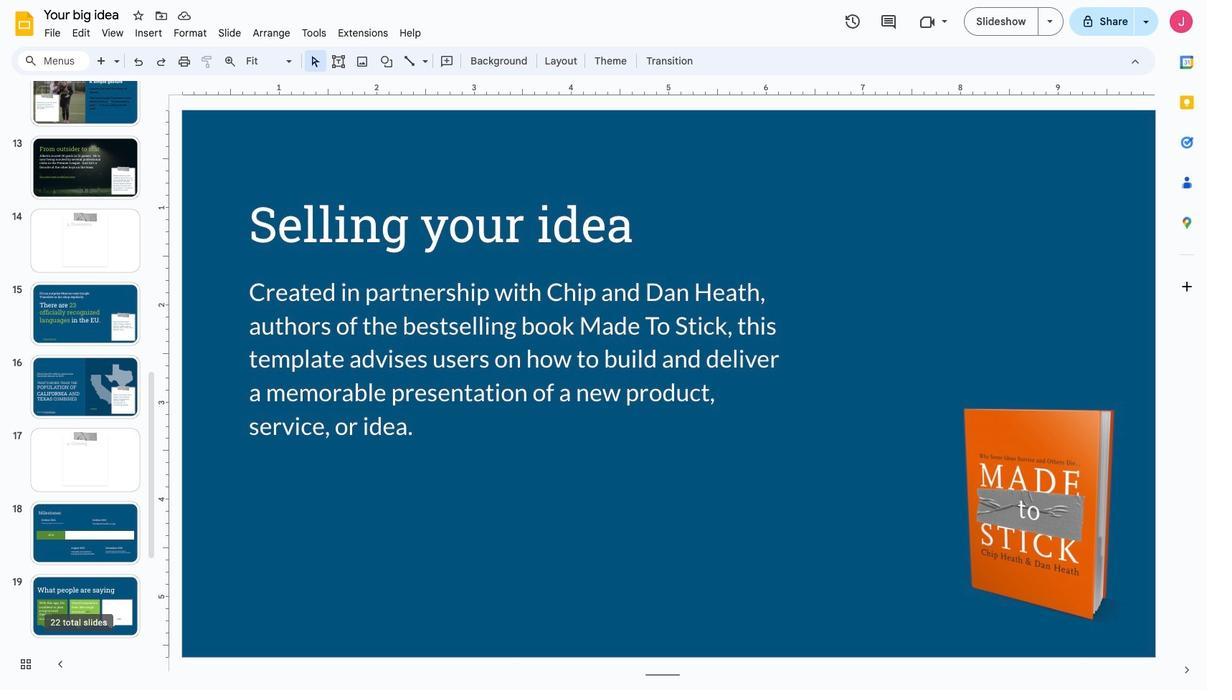 Task type: describe. For each thing, give the bounding box(es) containing it.
5 menu item from the left
[[168, 24, 213, 42]]

9 menu item from the left
[[332, 24, 394, 42]]

undo (⌘z) image
[[131, 54, 146, 69]]

4 menu item from the left
[[129, 24, 168, 42]]

1 menu item from the left
[[39, 24, 66, 42]]

last edit was seconds ago image
[[845, 13, 862, 30]]

text box image
[[331, 54, 346, 69]]

shape image
[[378, 51, 395, 71]]

main toolbar
[[89, 50, 700, 72]]

redo (⌘y) image
[[154, 54, 169, 69]]

print (⌘p) image
[[177, 54, 192, 69]]

paint format image
[[200, 54, 215, 69]]

insert image image
[[354, 51, 371, 71]]

Zoom text field
[[244, 51, 284, 71]]

7 menu item from the left
[[247, 24, 296, 42]]

share. private to only me. image
[[1082, 15, 1095, 28]]

10 menu item from the left
[[394, 24, 427, 42]]

star image
[[131, 9, 146, 23]]

Star checkbox
[[128, 6, 149, 26]]

hide the menus (ctrl+shift+f) image
[[1129, 54, 1143, 69]]

new slide with layout image
[[110, 52, 120, 57]]



Task type: locate. For each thing, give the bounding box(es) containing it.
Zoom field
[[242, 51, 298, 72]]

line image
[[403, 54, 418, 69]]

show all comments image
[[880, 13, 897, 30]]

zoom image
[[223, 54, 237, 69]]

menu item up menus 'field'
[[39, 24, 66, 42]]

menu item up select line icon
[[394, 24, 427, 42]]

navigation
[[0, 59, 158, 691]]

menu item down rename text field
[[66, 24, 96, 42]]

menu item up new slide with layout icon
[[96, 24, 129, 42]]

3 menu item from the left
[[96, 24, 129, 42]]

2 menu item from the left
[[66, 24, 96, 42]]

move image
[[154, 9, 169, 23]]

application
[[0, 0, 1208, 691]]

add comment (⌘+option+m) image
[[440, 54, 454, 69]]

menu item up insert image
[[332, 24, 394, 42]]

tab list
[[1167, 42, 1208, 651]]

select (esc) image
[[309, 54, 323, 69]]

menu item down star 'image' at the left top
[[129, 24, 168, 42]]

presentation options image
[[1047, 20, 1053, 23]]

slides home image
[[11, 11, 37, 37]]

menu item up select (esc) icon
[[296, 24, 332, 42]]

6 menu item from the left
[[213, 24, 247, 42]]

select line image
[[419, 52, 428, 57]]

Menus field
[[18, 51, 90, 71]]

new slide (ctrl+m) image
[[95, 54, 109, 69]]

8 menu item from the left
[[296, 24, 332, 42]]

Rename text field
[[39, 6, 127, 23]]

menu bar
[[39, 19, 427, 42]]

menu item up zoom field
[[247, 24, 296, 42]]

menu item up zoom "image"
[[213, 24, 247, 42]]

quick sharing actions image
[[1144, 21, 1149, 43]]

tab list inside menu bar banner
[[1167, 42, 1208, 651]]

menu item
[[39, 24, 66, 42], [66, 24, 96, 42], [96, 24, 129, 42], [129, 24, 168, 42], [168, 24, 213, 42], [213, 24, 247, 42], [247, 24, 296, 42], [296, 24, 332, 42], [332, 24, 394, 42], [394, 24, 427, 42]]

menu bar inside menu bar banner
[[39, 19, 427, 42]]

document status: saved to drive. image
[[177, 9, 192, 23]]

menu item down document status: saved to drive. image
[[168, 24, 213, 42]]

menu bar banner
[[0, 0, 1208, 691]]



Task type: vqa. For each thing, say whether or not it's contained in the screenshot.
125%
no



